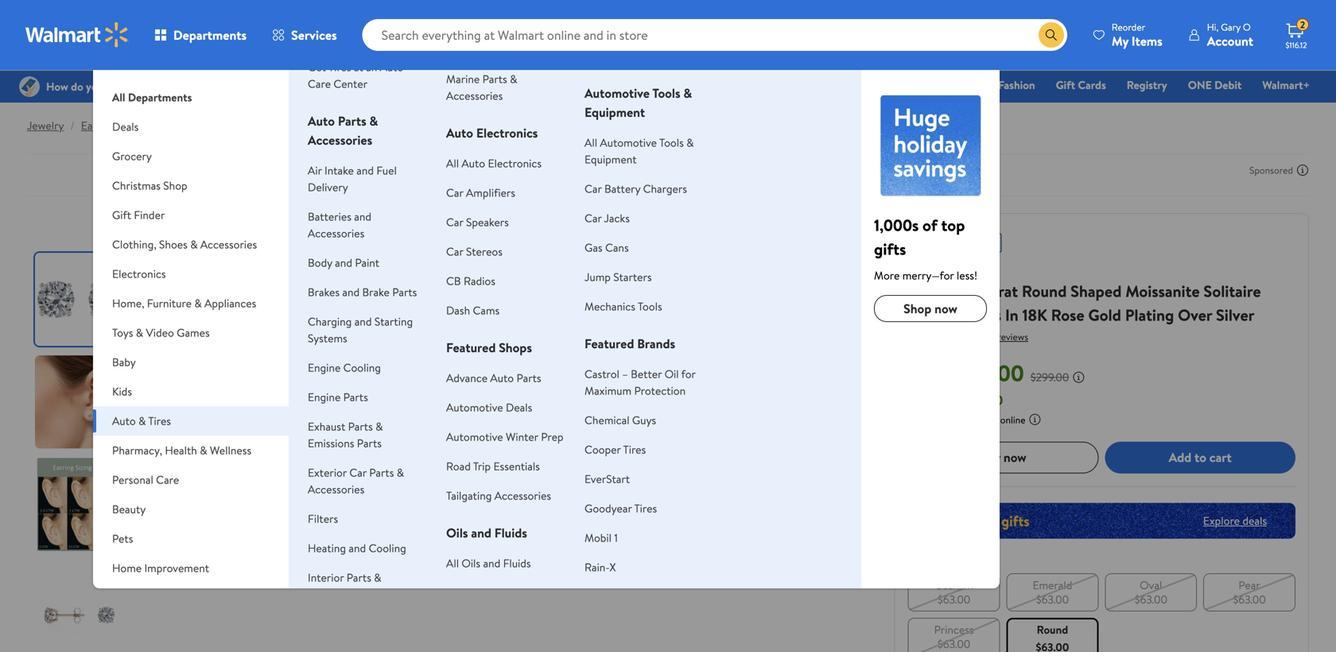 Task type: locate. For each thing, give the bounding box(es) containing it.
1 horizontal spatial silver
[[1216, 304, 1255, 326]]

automotive up "all automotive tools & equipment" link
[[585, 84, 650, 102]]

grocery inside dropdown button
[[112, 148, 152, 164]]

home up patio
[[112, 560, 142, 576]]

mobil
[[585, 530, 612, 546]]

jewelry / earrings / silver earrings
[[27, 118, 206, 133]]

2 engine from the top
[[308, 389, 341, 405]]

& inside pharmacy, health & wellness 'dropdown button'
[[200, 443, 207, 458]]

0 vertical spatial now
[[935, 300, 958, 317]]

0 horizontal spatial /
[[70, 118, 75, 133]]

greases
[[506, 585, 544, 601]]

auto right "an"
[[380, 59, 404, 75]]

and inside batteries and accessories
[[354, 209, 372, 224]]

accessories up intake
[[308, 131, 372, 149]]

4 prong 2 carat round shaped moissanite solitaire stud earrings in 18k rose gold plating over silver - image 3 of 5 image
[[35, 458, 128, 551]]

all up car amplifiers link
[[446, 155, 459, 171]]

1 horizontal spatial finder
[[661, 77, 692, 93]]

and for body and paint
[[335, 255, 352, 270]]

buy now button
[[908, 442, 1099, 473]]

car amplifiers link
[[446, 185, 515, 200]]

0 horizontal spatial deals
[[112, 119, 139, 134]]

personal care button
[[93, 465, 289, 495]]

equipment up battery
[[585, 152, 637, 167]]

car for car amplifiers
[[446, 185, 463, 200]]

and for batteries and accessories
[[354, 209, 372, 224]]

tires inside dropdown button
[[148, 413, 171, 429]]

essentials left gift finder link
[[571, 77, 618, 93]]

1 horizontal spatial home
[[948, 77, 978, 93]]

carat
[[980, 280, 1018, 302]]

all inside all automotive tools & equipment
[[585, 135, 597, 150]]

1 horizontal spatial care
[[308, 76, 331, 91]]

0 horizontal spatial 2
[[967, 280, 976, 302]]

and for charging and starting systems
[[355, 314, 372, 329]]

1 vertical spatial care
[[156, 472, 179, 488]]

0 horizontal spatial essentials
[[493, 459, 540, 474]]

automotive down all oils and fluids link
[[446, 585, 503, 601]]

0 horizontal spatial care
[[156, 472, 179, 488]]

electronics inside electronics dropdown button
[[112, 266, 166, 282]]

toys & video games button
[[93, 318, 289, 348]]

round up 18k
[[1022, 280, 1067, 302]]

beauty button
[[93, 495, 289, 524]]

body
[[308, 255, 332, 270]]

silver down all departments
[[137, 118, 164, 133]]

featured for featured brands
[[585, 335, 634, 352]]

deals up winter
[[506, 400, 532, 415]]

1 engine from the top
[[308, 360, 341, 375]]

1 horizontal spatial gift
[[639, 77, 658, 93]]

4 prong 2 carat round shaped moissanite solitaire stud earrings in 18k rose gold plating over silver - image 2 of 5 image
[[35, 356, 128, 449]]

silver inside jeenmata 4 prong 2 carat round shaped moissanite solitaire stud earrings in 18k rose gold plating over silver 777 reviews
[[1216, 304, 1255, 326]]

get
[[308, 59, 326, 75]]

systems
[[308, 330, 347, 346]]

care inside dropdown button
[[156, 472, 179, 488]]

parts down exhaust parts & emissions parts 'link'
[[369, 465, 394, 480]]

0 horizontal spatial home
[[112, 560, 142, 576]]

auto up automotive deals
[[490, 370, 514, 386]]

1 vertical spatial equipment
[[585, 152, 637, 167]]

featured up castrol
[[585, 335, 634, 352]]

earrings
[[81, 118, 120, 133], [166, 118, 206, 133], [944, 304, 1001, 326]]

reorder
[[1112, 20, 1146, 34]]

parts up emissions
[[348, 419, 373, 434]]

parts down center
[[338, 112, 366, 130]]

care inside get tires at an auto care center
[[308, 76, 331, 91]]

deals for deals dropdown button
[[112, 119, 139, 134]]

1 horizontal spatial gift finder
[[639, 77, 692, 93]]

0 horizontal spatial featured
[[446, 339, 496, 356]]

all down grocery & essentials
[[585, 135, 597, 150]]

gift finder down the walmart site-wide search box
[[639, 77, 692, 93]]

0 vertical spatial essentials
[[571, 77, 618, 93]]

now $63.00
[[908, 358, 1024, 389]]

car up cb
[[446, 244, 463, 259]]

$63.00 for princess $63.00
[[938, 636, 971, 652]]

gift left the cards
[[1056, 77, 1075, 93]]

0 vertical spatial finder
[[661, 77, 692, 93]]

accessories down the interior
[[308, 587, 365, 602]]

accessories down exterior
[[308, 482, 365, 497]]

0 vertical spatial deals
[[472, 77, 498, 93]]

$116.12
[[1286, 40, 1307, 51]]

starters
[[613, 269, 652, 285]]

engine for engine cooling
[[308, 360, 341, 375]]

engine down systems at the bottom of page
[[308, 360, 341, 375]]

buy
[[980, 449, 1001, 466]]

home inside home "link"
[[948, 77, 978, 93]]

tires up health
[[148, 413, 171, 429]]

$63.00 for pear $63.00
[[1233, 592, 1266, 607]]

cushion
[[935, 577, 974, 593]]

air intake and fuel delivery
[[308, 163, 397, 195]]

2 left carat on the right of page
[[967, 280, 976, 302]]

tools up "all automotive tools & equipment" link
[[652, 84, 681, 102]]

cans
[[605, 240, 629, 255]]

1 vertical spatial shop
[[163, 178, 187, 193]]

pets button
[[93, 524, 289, 554]]

2 inside jeenmata 4 prong 2 carat round shaped moissanite solitaire stud earrings in 18k rose gold plating over silver 777 reviews
[[967, 280, 976, 302]]

now for shop now
[[935, 300, 958, 317]]

now for buy now
[[1004, 449, 1027, 466]]

deals link
[[465, 76, 505, 93]]

gift finder down "christmas"
[[112, 207, 165, 223]]

departments button
[[142, 16, 259, 54]]

road trip essentials
[[446, 459, 540, 474]]

tires right goodyear
[[634, 501, 657, 516]]

1,000s of top gifts more merry—for less!
[[874, 214, 978, 283]]

1 horizontal spatial 2
[[1300, 18, 1305, 32]]

1 equipment from the top
[[585, 103, 645, 121]]

1 horizontal spatial grocery
[[519, 77, 558, 93]]

deals up auto electronics
[[472, 77, 498, 93]]

accessories down "gift finder" dropdown button
[[200, 237, 257, 252]]

grocery right deals link
[[519, 77, 558, 93]]

finder inside dropdown button
[[134, 207, 165, 223]]

pharmacy,
[[112, 443, 162, 458]]

emissions
[[308, 435, 354, 451]]

accessories down batteries at left top
[[308, 225, 365, 241]]

& inside 'clothing, shoes & accessories' dropdown button
[[190, 237, 198, 252]]

earrings up 777
[[944, 304, 1001, 326]]

departments up the silver earrings link
[[128, 89, 192, 105]]

1 vertical spatial departments
[[128, 89, 192, 105]]

$63.00 for oval $63.00
[[1135, 592, 1168, 607]]

all for automotive tools & equipment
[[585, 135, 597, 150]]

$63.00 for emerald $63.00
[[1036, 592, 1069, 607]]

dash
[[446, 303, 470, 318]]

2 up $116.12
[[1300, 18, 1305, 32]]

parts down heating and cooling link
[[347, 570, 371, 585]]

777
[[981, 330, 995, 344]]

and up all oils and fluids link
[[471, 524, 492, 542]]

round inside button
[[1037, 622, 1068, 637]]

0 vertical spatial departments
[[173, 26, 247, 44]]

interior
[[308, 570, 344, 585]]

patio & garden
[[112, 590, 185, 605]]

engine up exhaust on the bottom left
[[308, 389, 341, 405]]

1 horizontal spatial featured
[[585, 335, 634, 352]]

patio
[[112, 590, 137, 605]]

fluids up greases
[[503, 556, 531, 571]]

automotive down advance
[[446, 400, 503, 415]]

jump starters link
[[585, 269, 652, 285]]

& inside toys & video games dropdown button
[[136, 325, 143, 340]]

air intake and fuel delivery link
[[308, 163, 397, 195]]

0 vertical spatial round
[[1022, 280, 1067, 302]]

toy
[[885, 77, 901, 93]]

1 vertical spatial now
[[1004, 449, 1027, 466]]

tools up the chargers
[[659, 135, 684, 150]]

departments up all departments link
[[173, 26, 247, 44]]

0 vertical spatial fluids
[[495, 524, 527, 542]]

gift finder inside dropdown button
[[112, 207, 165, 223]]

1 vertical spatial finder
[[134, 207, 165, 223]]

shop inside dropdown button
[[163, 178, 187, 193]]

0 vertical spatial 2
[[1300, 18, 1305, 32]]

home,
[[112, 295, 144, 311]]

1 horizontal spatial deals
[[472, 77, 498, 93]]

$63.00 for cushion $63.00
[[938, 592, 971, 607]]

featured up advance
[[446, 339, 496, 356]]

1 vertical spatial deals
[[112, 119, 139, 134]]

automotive inside the automotive tools & equipment
[[585, 84, 650, 102]]

tools down starters
[[638, 299, 662, 314]]

finder down the walmart site-wide search box
[[661, 77, 692, 93]]

round down emerald $63.00 on the right of page
[[1037, 622, 1068, 637]]

jewelry
[[27, 118, 64, 133]]

and left brake
[[342, 284, 360, 300]]

0 horizontal spatial silver
[[137, 118, 164, 133]]

$63.00 inside princess $63.00
[[938, 636, 971, 652]]

and right batteries at left top
[[354, 209, 372, 224]]

car left jacks
[[585, 210, 602, 226]]

0 vertical spatial cooling
[[343, 360, 381, 375]]

1 vertical spatial engine
[[308, 389, 341, 405]]

1 vertical spatial essentials
[[493, 459, 540, 474]]

tailgating accessories
[[446, 488, 551, 503]]

finder down 'christmas shop'
[[134, 207, 165, 223]]

grocery up "christmas"
[[112, 148, 152, 164]]

home left fashion link
[[948, 77, 978, 93]]

grocery for grocery & essentials
[[519, 77, 558, 93]]

1 vertical spatial cooling
[[369, 540, 406, 556]]

1 horizontal spatial /
[[127, 118, 131, 133]]

gold
[[1088, 304, 1121, 326]]

car right exterior
[[349, 465, 367, 480]]

2 vertical spatial tools
[[638, 299, 662, 314]]

& inside auto & tires dropdown button
[[138, 413, 146, 429]]

and left paint
[[335, 255, 352, 270]]

over
[[1178, 304, 1212, 326]]

and right "heating"
[[349, 540, 366, 556]]

0 horizontal spatial grocery
[[112, 148, 152, 164]]

oil
[[665, 366, 679, 382]]

2 horizontal spatial earrings
[[944, 304, 1001, 326]]

2 horizontal spatial gift
[[1056, 77, 1075, 93]]

tires left at
[[328, 59, 351, 75]]

0 vertical spatial engine
[[308, 360, 341, 375]]

air
[[308, 163, 322, 178]]

parts right marine
[[482, 71, 507, 87]]

$63.00 for now $63.00
[[958, 358, 1024, 389]]

and left fuel
[[357, 163, 374, 178]]

parts inside marine parts & accessories
[[482, 71, 507, 87]]

tires inside get tires at an auto care center
[[328, 59, 351, 75]]

tools
[[652, 84, 681, 102], [659, 135, 684, 150], [638, 299, 662, 314]]

and for oils and fluids
[[471, 524, 492, 542]]

now right 4 at the top
[[935, 300, 958, 317]]

car left speakers at the left of the page
[[446, 214, 463, 230]]

better
[[631, 366, 662, 382]]

clothing, shoes & accessories
[[112, 237, 257, 252]]

and inside charging and starting systems
[[355, 314, 372, 329]]

featured shops
[[446, 339, 532, 356]]

0 vertical spatial care
[[308, 76, 331, 91]]

equipment inside the automotive tools & equipment
[[585, 103, 645, 121]]

heating
[[308, 540, 346, 556]]

1 vertical spatial round
[[1037, 622, 1068, 637]]

tires for get
[[328, 59, 351, 75]]

tools inside the automotive tools & equipment
[[652, 84, 681, 102]]

pharmacy, health & wellness button
[[93, 436, 289, 465]]

gift inside dropdown button
[[112, 207, 131, 223]]

car for car jacks
[[585, 210, 602, 226]]

& inside marine parts & accessories
[[510, 71, 517, 87]]

toys
[[112, 325, 133, 340]]

services
[[291, 26, 337, 44]]

oils down oils and fluids
[[462, 556, 480, 571]]

oils down 'tailgating'
[[446, 524, 468, 542]]

0 horizontal spatial now
[[935, 300, 958, 317]]

fluids up all oils and fluids link
[[495, 524, 527, 542]]

earrings right jewelry
[[81, 118, 120, 133]]

deals down all departments
[[112, 119, 139, 134]]

1 vertical spatial silver
[[1216, 304, 1255, 326]]

car left 'amplifiers'
[[446, 185, 463, 200]]

/ right earrings link
[[127, 118, 131, 133]]

get tires at an auto care center
[[308, 59, 404, 91]]

up to sixty percent off deals. shop now. image
[[908, 503, 1296, 539]]

silver down solitaire
[[1216, 304, 1255, 326]]

0 vertical spatial oils
[[446, 524, 468, 542]]

gift up "all automotive tools & equipment" link
[[639, 77, 658, 93]]

auto down the kids
[[112, 413, 136, 429]]

gift finder for "gift finder" dropdown button
[[112, 207, 165, 223]]

car amplifiers
[[446, 185, 515, 200]]

and down brakes and brake parts link
[[355, 314, 372, 329]]

2 vertical spatial deals
[[506, 400, 532, 415]]

cooling down charging and starting systems link
[[343, 360, 381, 375]]

equipment up "all automotive tools & equipment" link
[[585, 103, 645, 121]]

auto & tires
[[112, 413, 171, 429]]

care down health
[[156, 472, 179, 488]]

0 vertical spatial tools
[[652, 84, 681, 102]]

now inside button
[[1004, 449, 1027, 466]]

1 vertical spatial tools
[[659, 135, 684, 150]]

automotive for automotive greases
[[446, 585, 503, 601]]

all down oils and fluids
[[446, 556, 459, 571]]

0 vertical spatial shop
[[903, 77, 928, 93]]

1 horizontal spatial now
[[1004, 449, 1027, 466]]

paint
[[355, 255, 379, 270]]

parts inside interior parts & accessories
[[347, 570, 371, 585]]

home improvement
[[112, 560, 209, 576]]

electronics up all auto electronics link
[[476, 124, 538, 142]]

deals button
[[93, 112, 289, 142]]

home, furniture & appliances button
[[93, 289, 289, 318]]

tools for mechanics tools
[[638, 299, 662, 314]]

fashion link
[[991, 76, 1042, 93]]

grocery button
[[93, 142, 289, 171]]

gift up clothing,
[[112, 207, 131, 223]]

speakers
[[466, 214, 509, 230]]

automotive winter prep
[[446, 429, 564, 445]]

pharmacy, health & wellness
[[112, 443, 251, 458]]

home link
[[941, 76, 985, 93]]

electronics left toy
[[810, 77, 864, 93]]

auto & tires image
[[874, 89, 987, 202]]

& inside exhaust parts & emissions parts
[[376, 419, 383, 434]]

shop for christmas shop
[[163, 178, 187, 193]]

accessories inside dropdown button
[[200, 237, 257, 252]]

road
[[446, 459, 471, 474]]

0 vertical spatial silver
[[137, 118, 164, 133]]

earrings up grocery dropdown button
[[166, 118, 206, 133]]

car stereos
[[446, 244, 503, 259]]

& inside the automotive tools & equipment
[[684, 84, 692, 102]]

0 vertical spatial gift finder
[[639, 77, 692, 93]]

electronics down clothing,
[[112, 266, 166, 282]]

marine
[[446, 71, 480, 87]]

0 vertical spatial home
[[948, 77, 978, 93]]

1 vertical spatial gift finder
[[112, 207, 165, 223]]

exterior car parts & accessories link
[[308, 465, 404, 497]]

automotive down the automotive tools & equipment
[[600, 135, 657, 150]]

cooling up interior parts & accessories
[[369, 540, 406, 556]]

2 vertical spatial shop
[[904, 300, 932, 317]]

& inside exterior car parts & accessories
[[397, 465, 404, 480]]

1 vertical spatial 2
[[967, 280, 976, 302]]

/ right jewelry link
[[70, 118, 75, 133]]

4 prong 2 carat round shaped moissanite solitaire stud earrings in 18k rose gold plating over silver - image 1 of 5 image
[[35, 253, 128, 346]]

everstart link
[[585, 471, 630, 487]]

care down the get
[[308, 76, 331, 91]]

car for car stereos
[[446, 244, 463, 259]]

$63.00 inside emerald $63.00
[[1036, 592, 1069, 607]]

departments inside all departments link
[[128, 89, 192, 105]]

electronics down auto electronics
[[488, 155, 542, 171]]

car inside exterior car parts & accessories
[[349, 465, 367, 480]]

accessories down marine
[[446, 88, 503, 103]]

car left battery
[[585, 181, 602, 196]]

0 horizontal spatial finder
[[134, 207, 165, 223]]

auto inside dropdown button
[[112, 413, 136, 429]]

jeenmata link
[[908, 260, 955, 276]]

auto down center
[[308, 112, 335, 130]]

intake
[[325, 163, 354, 178]]

deals inside dropdown button
[[112, 119, 139, 134]]

essentials down winter
[[493, 459, 540, 474]]

accessories inside batteries and accessories
[[308, 225, 365, 241]]

car speakers
[[446, 214, 509, 230]]

tires down guys
[[623, 442, 646, 457]]

1 horizontal spatial earrings
[[166, 118, 206, 133]]

auto inside get tires at an auto care center
[[380, 59, 404, 75]]

now right buy
[[1004, 449, 1027, 466]]

exhaust parts & emissions parts link
[[308, 419, 383, 451]]

parts inside auto parts & accessories
[[338, 112, 366, 130]]

1 vertical spatial grocery
[[112, 148, 152, 164]]

jeenmata 4 prong 2 carat round shaped moissanite solitaire stud earrings in 18k rose gold plating over silver 777 reviews
[[908, 260, 1261, 344]]

1 horizontal spatial essentials
[[571, 77, 618, 93]]

electronics inside electronics link
[[810, 77, 864, 93]]

4
[[908, 280, 918, 302]]

tires for goodyear
[[634, 501, 657, 516]]

0 horizontal spatial gift finder
[[112, 207, 165, 223]]

accessories inside auto parts & accessories
[[308, 131, 372, 149]]

automotive for automotive deals
[[446, 400, 503, 415]]

& inside "grocery & essentials" link
[[560, 77, 568, 93]]

batteries
[[308, 209, 351, 224]]

0 vertical spatial grocery
[[519, 77, 558, 93]]

grocery
[[519, 77, 558, 93], [112, 148, 152, 164]]

all up jewelry / earrings / silver earrings
[[112, 89, 125, 105]]

automotive for automotive tools & equipment
[[585, 84, 650, 102]]

$63.00 inside the cushion $63.00
[[938, 592, 971, 607]]

home inside home improvement dropdown button
[[112, 560, 142, 576]]

automotive for automotive winter prep
[[446, 429, 503, 445]]

2 equipment from the top
[[585, 152, 637, 167]]

0 horizontal spatial gift
[[112, 207, 131, 223]]

parts right emissions
[[357, 435, 382, 451]]

accessories down road trip essentials link
[[495, 488, 551, 503]]

0 vertical spatial equipment
[[585, 103, 645, 121]]

add to cart
[[1169, 449, 1232, 466]]

improvement
[[144, 560, 209, 576]]

featured for featured shops
[[446, 339, 496, 356]]

gifts
[[874, 238, 906, 260]]

center
[[334, 76, 368, 91]]

debit
[[1215, 77, 1242, 93]]

1 vertical spatial home
[[112, 560, 142, 576]]

christmas shop
[[112, 178, 187, 193]]



Task type: vqa. For each thing, say whether or not it's contained in the screenshot.
Furniture
yes



Task type: describe. For each thing, give the bounding box(es) containing it.
video
[[146, 325, 174, 340]]

gift finder for gift finder link
[[639, 77, 692, 93]]

goodyear
[[585, 501, 632, 516]]

gift cards link
[[1049, 76, 1113, 93]]

deals for deals link
[[472, 77, 498, 93]]

& inside all automotive tools & equipment
[[687, 135, 694, 150]]

finder for gift finder link
[[661, 77, 692, 93]]

parts down engine cooling link
[[343, 389, 368, 405]]

& inside interior parts & accessories
[[374, 570, 381, 585]]

car battery chargers link
[[585, 181, 687, 196]]

one debit link
[[1181, 76, 1249, 93]]

chemical guys
[[585, 412, 656, 428]]

home, furniture & appliances
[[112, 295, 256, 311]]

automotive greases
[[446, 585, 544, 601]]

personal
[[112, 472, 153, 488]]

purchased
[[956, 413, 998, 427]]

price when purchased online
[[908, 413, 1026, 427]]

radios
[[464, 273, 495, 289]]

add to cart button
[[1105, 442, 1296, 473]]

& inside 'home, furniture & appliances' dropdown button
[[194, 295, 202, 311]]

appliances
[[204, 295, 256, 311]]

& inside the patio & garden dropdown button
[[140, 590, 147, 605]]

equipment inside all automotive tools & equipment
[[585, 152, 637, 167]]

gift for "gift finder" dropdown button
[[112, 207, 131, 223]]

marine parts & accessories
[[446, 71, 517, 103]]

shop for toy shop
[[903, 77, 928, 93]]

all for auto electronics
[[446, 155, 459, 171]]

when
[[932, 413, 954, 427]]

parts down shops at the left bottom
[[517, 370, 541, 386]]

tailgating accessories link
[[446, 488, 551, 503]]

clothing,
[[112, 237, 156, 252]]

earrings inside jeenmata 4 prong 2 carat round shaped moissanite solitaire stud earrings in 18k rose gold plating over silver 777 reviews
[[944, 304, 1001, 326]]

accessories inside exterior car parts & accessories
[[308, 482, 365, 497]]

rain-x
[[585, 560, 616, 575]]

reorder my items
[[1112, 20, 1163, 50]]

1 / from the left
[[70, 118, 75, 133]]

automotive tools & equipment
[[585, 84, 692, 121]]

2 horizontal spatial deals
[[506, 400, 532, 415]]

1 vertical spatial fluids
[[503, 556, 531, 571]]

fashion
[[998, 77, 1035, 93]]

cushion $63.00
[[935, 577, 974, 607]]

o
[[1243, 20, 1251, 34]]

departments inside the "departments" dropdown button
[[173, 26, 247, 44]]

reviews
[[998, 330, 1028, 344]]

essentials for road trip essentials
[[493, 459, 540, 474]]

brakes and brake parts link
[[308, 284, 417, 300]]

engine cooling link
[[308, 360, 381, 375]]

beauty
[[112, 501, 146, 517]]

car for car battery chargers
[[585, 181, 602, 196]]

electronics link
[[803, 76, 871, 93]]

tools inside all automotive tools & equipment
[[659, 135, 684, 150]]

account
[[1207, 32, 1254, 50]]

all for oils and fluids
[[446, 556, 459, 571]]

automotive inside all automotive tools & equipment
[[600, 135, 657, 150]]

less!
[[957, 268, 978, 283]]

filters
[[308, 511, 338, 527]]

all auto electronics link
[[446, 155, 542, 171]]

gift for gift finder link
[[639, 77, 658, 93]]

interior parts & accessories
[[308, 570, 381, 602]]

tires for cooper
[[623, 442, 646, 457]]

and for brakes and brake parts
[[342, 284, 360, 300]]

0 horizontal spatial earrings
[[81, 118, 120, 133]]

all oils and fluids link
[[446, 556, 531, 571]]

legal information image
[[1029, 413, 1041, 426]]

personal care
[[112, 472, 179, 488]]

ad disclaimer and feedback image
[[1296, 164, 1309, 177]]

auto parts & accessories
[[308, 112, 378, 149]]

clothing, shoes & accessories button
[[93, 230, 289, 259]]

engine for engine parts
[[308, 389, 341, 405]]

all departments link
[[93, 70, 289, 112]]

castrol
[[585, 366, 620, 382]]

batteries and accessories
[[308, 209, 372, 241]]

shape list
[[905, 570, 1299, 652]]

finder for "gift finder" dropdown button
[[134, 207, 165, 223]]

home for home
[[948, 77, 978, 93]]

round inside jeenmata 4 prong 2 carat round shaped moissanite solitaire stud earrings in 18k rose gold plating over silver 777 reviews
[[1022, 280, 1067, 302]]

home for home improvement
[[112, 560, 142, 576]]

heating and cooling link
[[308, 540, 406, 556]]

mechanics tools
[[585, 299, 662, 314]]

games
[[177, 325, 210, 340]]

solitaire
[[1204, 280, 1261, 302]]

auto up car amplifiers link
[[462, 155, 485, 171]]

and for heating and cooling
[[349, 540, 366, 556]]

Walmart Site-Wide search field
[[362, 19, 1067, 51]]

jewelry link
[[27, 118, 64, 133]]

exhaust parts & emissions parts
[[308, 419, 383, 451]]

& inside auto parts & accessories
[[369, 112, 378, 130]]

stereos
[[466, 244, 503, 259]]

charging
[[308, 314, 352, 329]]

1,000s
[[874, 214, 919, 236]]

rain-
[[585, 560, 610, 575]]

4 prong 2 carat round shaped moissanite solitaire stud earrings in 18k rose gold plating over silver - image 4 of 5 image
[[35, 561, 128, 652]]

car for car speakers
[[446, 214, 463, 230]]

jump
[[585, 269, 611, 285]]

oils and fluids
[[446, 524, 527, 542]]

all departments
[[112, 89, 192, 105]]

777 reviews link
[[978, 330, 1028, 344]]

cb radios link
[[446, 273, 495, 289]]

chemical
[[585, 412, 630, 428]]

furniture
[[147, 295, 192, 311]]

add
[[1169, 449, 1192, 466]]

marine parts & accessories link
[[446, 71, 517, 103]]

parts right brake
[[392, 284, 417, 300]]

walmart image
[[25, 22, 129, 48]]

accessories inside marine parts & accessories
[[446, 88, 503, 103]]

grocery for grocery
[[112, 148, 152, 164]]

and up the automotive greases
[[483, 556, 501, 571]]

2 / from the left
[[127, 118, 131, 133]]

wellness
[[210, 443, 251, 458]]

cb
[[446, 273, 461, 289]]

engine cooling
[[308, 360, 381, 375]]

guys
[[632, 412, 656, 428]]

parts inside exterior car parts & accessories
[[369, 465, 394, 480]]

all automotive tools & equipment link
[[585, 135, 694, 167]]

auto up all auto electronics link
[[446, 124, 473, 142]]

charging and starting systems link
[[308, 314, 413, 346]]

essentials for grocery & essentials
[[571, 77, 618, 93]]

car speakers link
[[446, 214, 509, 230]]

gas
[[585, 240, 603, 255]]

automotive greases link
[[446, 585, 544, 601]]

learn more about strikethrough prices image
[[1072, 371, 1085, 384]]

silver earrings link
[[137, 118, 206, 133]]

1 vertical spatial oils
[[462, 556, 480, 571]]

online
[[1000, 413, 1026, 427]]

car stereos link
[[446, 244, 503, 259]]

search icon image
[[1045, 29, 1058, 41]]

and inside air intake and fuel delivery
[[357, 163, 374, 178]]

advance auto parts link
[[446, 370, 541, 386]]

Search search field
[[362, 19, 1067, 51]]

mobil 1 link
[[585, 530, 618, 546]]

auto inside auto parts & accessories
[[308, 112, 335, 130]]

jacks
[[604, 210, 630, 226]]

starting
[[375, 314, 413, 329]]

goodyear tires link
[[585, 501, 657, 516]]

tools for automotive tools & equipment
[[652, 84, 681, 102]]

oval $63.00
[[1135, 577, 1168, 607]]

gift for gift cards link
[[1056, 77, 1075, 93]]

earrings link
[[81, 118, 120, 133]]

accessories inside interior parts & accessories
[[308, 587, 365, 602]]



